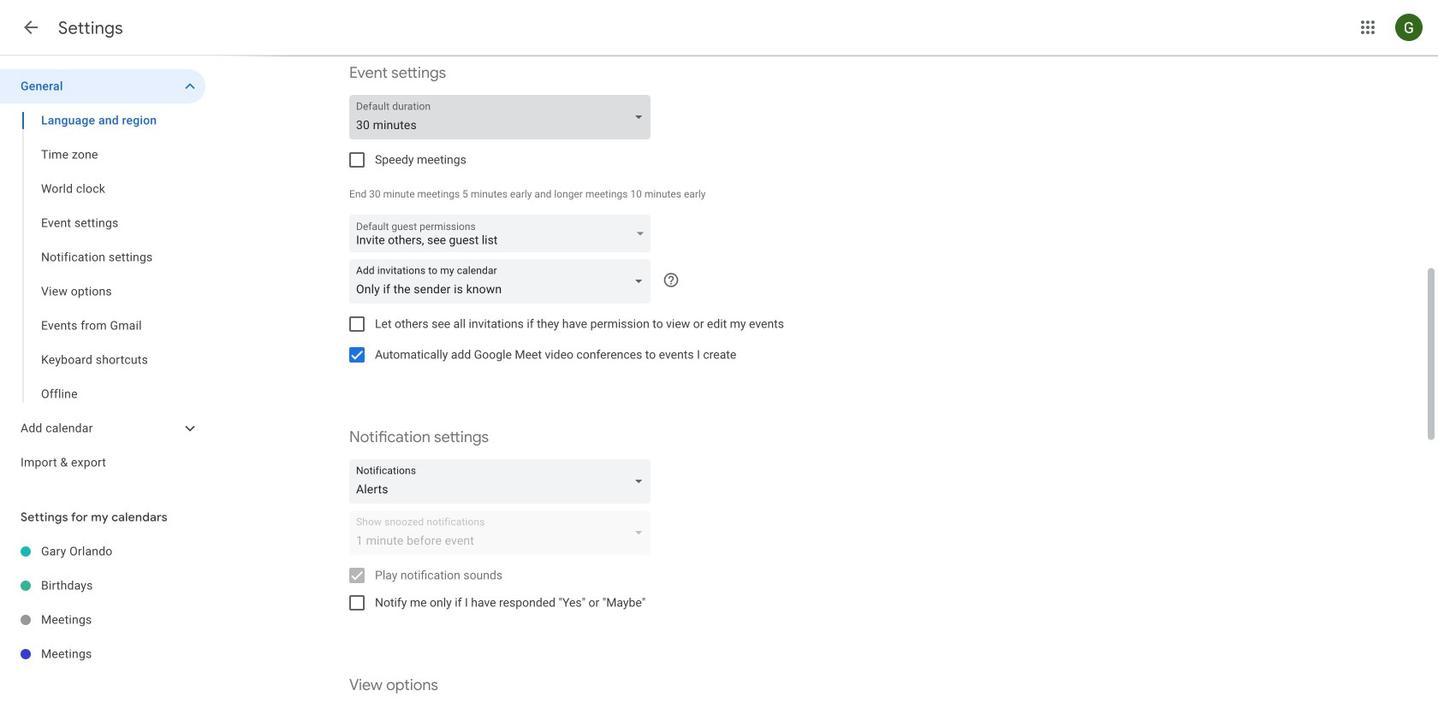 Task type: describe. For each thing, give the bounding box(es) containing it.
2 meetings tree item from the top
[[0, 638, 205, 672]]

general tree item
[[0, 69, 205, 104]]

1 meetings tree item from the top
[[0, 604, 205, 638]]

gary orlando tree item
[[0, 535, 205, 569]]

1 tree from the top
[[0, 69, 205, 480]]



Task type: locate. For each thing, give the bounding box(es) containing it.
heading
[[58, 17, 123, 39]]

None field
[[349, 95, 657, 140], [349, 259, 657, 304], [349, 460, 657, 504], [349, 95, 657, 140], [349, 259, 657, 304], [349, 460, 657, 504]]

2 tree from the top
[[0, 535, 205, 672]]

birthdays tree item
[[0, 569, 205, 604]]

0 vertical spatial tree
[[0, 69, 205, 480]]

go back image
[[21, 17, 41, 38]]

meetings tree item down birthdays tree item
[[0, 638, 205, 672]]

meetings tree item down gary orlando tree item
[[0, 604, 205, 638]]

meetings tree item
[[0, 604, 205, 638], [0, 638, 205, 672]]

tree
[[0, 69, 205, 480], [0, 535, 205, 672]]

group
[[0, 104, 205, 412]]

1 vertical spatial tree
[[0, 535, 205, 672]]



Task type: vqa. For each thing, say whether or not it's contained in the screenshot.
ninth PM from the top
no



